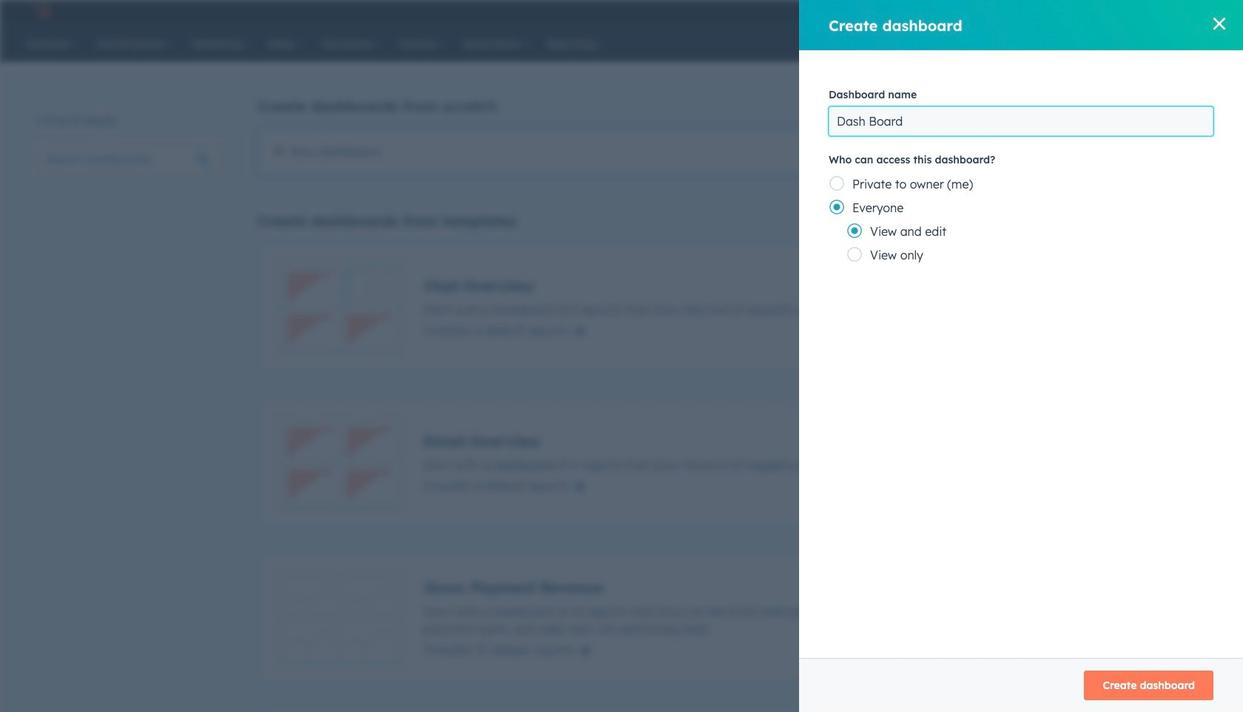 Task type: vqa. For each thing, say whether or not it's contained in the screenshot.
File button
no



Task type: describe. For each thing, give the bounding box(es) containing it.
close image
[[1214, 18, 1225, 30]]

Search search field
[[36, 144, 221, 174]]

Search HubSpot search field
[[1024, 31, 1180, 56]]



Task type: locate. For each thing, give the bounding box(es) containing it.
None checkbox
[[258, 242, 1164, 374], [258, 708, 1164, 713], [258, 242, 1164, 374], [258, 708, 1164, 713]]

None checkbox
[[258, 127, 1164, 176], [258, 397, 1164, 529], [258, 553, 1164, 684], [258, 127, 1164, 176], [258, 397, 1164, 529], [258, 553, 1164, 684]]

None text field
[[829, 107, 1214, 136]]

james peterson image
[[1060, 5, 1074, 18]]

menu
[[841, 0, 1214, 24]]

marketplaces image
[[949, 7, 962, 20]]



